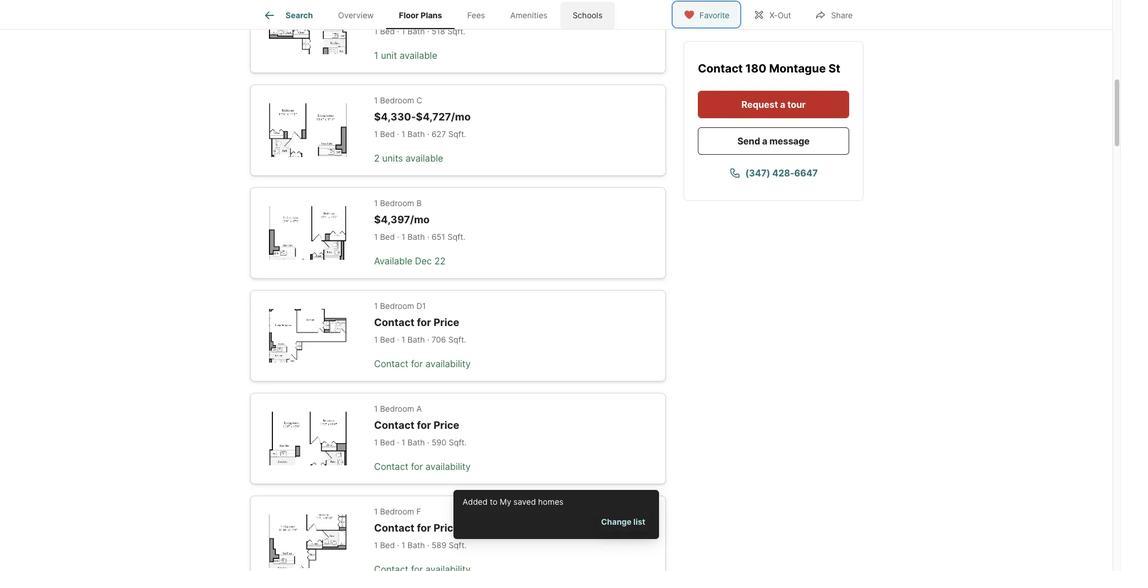 Task type: locate. For each thing, give the bounding box(es) containing it.
sqft. right 627
[[449, 129, 467, 139]]

3 bed from the top
[[380, 232, 395, 242]]

bed
[[380, 26, 395, 36], [380, 129, 395, 139], [380, 232, 395, 242], [380, 335, 395, 345], [380, 438, 395, 448], [380, 541, 395, 551]]

0 horizontal spatial a
[[763, 135, 768, 147]]

1 vertical spatial a
[[763, 135, 768, 147]]

availability
[[426, 359, 471, 370], [426, 461, 471, 473]]

a right send
[[763, 135, 768, 147]]

1 bed · 1 bath · 706 sqft.
[[374, 335, 467, 345]]

unit
[[381, 50, 397, 61]]

3 price from the top
[[434, 522, 460, 534]]

2 bath from the top
[[408, 129, 425, 139]]

contact for availability down 1 bed · 1 bath · 706 sqft.
[[374, 359, 471, 370]]

· left 627
[[428, 129, 430, 139]]

1 inside the 1 bedroom a contact for price
[[374, 404, 378, 414]]

bedroom inside the 1 bedroom a contact for price
[[380, 404, 415, 414]]

bed for 1 bedroom b $4,397/mo
[[380, 232, 395, 242]]

· down $4,155/mo
[[397, 26, 400, 36]]

6 bed from the top
[[380, 541, 395, 551]]

floor plans
[[399, 10, 442, 20]]

contact inside 1 bedroom f contact for price
[[374, 522, 415, 534]]

5 bath from the top
[[408, 438, 425, 448]]

bedroom for 1 bedroom d1 contact for price
[[380, 301, 415, 311]]

(347) 428-6647 link
[[698, 159, 850, 187]]

4 bedroom from the top
[[380, 404, 415, 414]]

price
[[434, 316, 460, 329], [434, 419, 460, 431], [434, 522, 460, 534]]

3 bedroom from the top
[[380, 301, 415, 311]]

1 price from the top
[[434, 316, 460, 329]]

a
[[417, 404, 422, 414]]

search link
[[263, 9, 313, 22]]

d1
[[417, 301, 426, 311]]

available dec 22
[[374, 256, 446, 267]]

3 bath from the top
[[408, 232, 425, 242]]

contact down 1 bed · 1 bath · 590 sqft.
[[374, 461, 409, 473]]

1 bedroom e image
[[269, 0, 347, 54]]

1 vertical spatial available
[[406, 153, 444, 164]]

price inside 1 bedroom d1 contact for price
[[434, 316, 460, 329]]

2 price from the top
[[434, 419, 460, 431]]

change
[[602, 517, 632, 527]]

4 bath from the top
[[408, 335, 425, 345]]

1 bedroom b $4,397/mo
[[374, 198, 430, 226]]

bath
[[408, 26, 425, 36], [408, 129, 425, 139], [408, 232, 425, 242], [408, 335, 425, 345], [408, 438, 425, 448], [408, 541, 425, 551]]

sqft. right 518
[[448, 26, 466, 36]]

$4,727/mo
[[416, 111, 471, 123]]

for
[[417, 316, 431, 329], [411, 359, 423, 370], [417, 419, 431, 431], [411, 461, 423, 473], [417, 522, 431, 534]]

contact down 1 bed · 1 bath · 706 sqft.
[[374, 359, 409, 370]]

contact up 1 bed · 1 bath · 590 sqft.
[[374, 419, 415, 431]]

bed down the 1 bedroom a contact for price
[[380, 438, 395, 448]]

added
[[463, 497, 488, 507]]

bed down 1 bedroom d1 contact for price
[[380, 335, 395, 345]]

available down 1 bed · 1 bath · 627 sqft.
[[406, 153, 444, 164]]

tab list containing search
[[250, 0, 625, 29]]

sqft. for 1 bedroom c $4,330-$4,727/mo
[[449, 129, 467, 139]]

1 inside 1 bedroom d1 contact for price
[[374, 301, 378, 311]]

bedroom left a
[[380, 404, 415, 414]]

for down f
[[417, 522, 431, 534]]

alert
[[454, 490, 660, 540]]

contact for availability
[[374, 359, 471, 370], [374, 461, 471, 473]]

bedroom inside 1 bedroom b $4,397/mo
[[380, 198, 415, 208]]

bed down 1 bedroom f contact for price on the left
[[380, 541, 395, 551]]

bedroom inside 1 bedroom c $4,330-$4,727/mo
[[380, 95, 415, 105]]

0 vertical spatial contact for availability
[[374, 359, 471, 370]]

0 vertical spatial a
[[781, 99, 786, 110]]

price inside 1 bedroom f contact for price
[[434, 522, 460, 534]]

sqft. right 706
[[449, 335, 467, 345]]

amenities
[[511, 10, 548, 20]]

1 horizontal spatial a
[[781, 99, 786, 110]]

sqft.
[[448, 26, 466, 36], [449, 129, 467, 139], [448, 232, 466, 242], [449, 335, 467, 345], [449, 438, 467, 448], [449, 541, 467, 551]]

4 bed from the top
[[380, 335, 395, 345]]

1 bedroom from the top
[[380, 95, 415, 105]]

available
[[400, 50, 438, 61], [406, 153, 444, 164]]

bath left '651' at the left of page
[[408, 232, 425, 242]]

· down $4,397/mo
[[397, 232, 400, 242]]

fees tab
[[455, 2, 498, 29]]

schools
[[573, 10, 603, 20]]

$4,155/mo
[[374, 8, 428, 20]]

6647
[[795, 167, 818, 179]]

2 availability from the top
[[426, 461, 471, 473]]

1 unit available
[[374, 50, 438, 61]]

a for send
[[763, 135, 768, 147]]

1 bedroom a contact for price
[[374, 404, 460, 431]]

sqft. right '651' at the left of page
[[448, 232, 466, 242]]

bath down floor plans
[[408, 26, 425, 36]]

bath left 589
[[408, 541, 425, 551]]

price up 706
[[434, 316, 460, 329]]

1 bedroom b image
[[269, 206, 347, 260]]

available down 1 bed · 1 bath · 518 sqft.
[[400, 50, 438, 61]]

dec
[[415, 256, 432, 267]]

plans
[[421, 10, 442, 20]]

$4,330-
[[374, 111, 416, 123]]

1 vertical spatial price
[[434, 419, 460, 431]]

availability down 706
[[426, 359, 471, 370]]

2 bedroom from the top
[[380, 198, 415, 208]]

0 vertical spatial available
[[400, 50, 438, 61]]

sqft. for 1 bedroom b $4,397/mo
[[448, 232, 466, 242]]

1 vertical spatial availability
[[426, 461, 471, 473]]

0 vertical spatial price
[[434, 316, 460, 329]]

homes
[[539, 497, 564, 507]]

2 bed from the top
[[380, 129, 395, 139]]

· left 590
[[428, 438, 430, 448]]

my
[[500, 497, 512, 507]]

change list button
[[597, 512, 650, 533]]

5 bed from the top
[[380, 438, 395, 448]]

price up 589
[[434, 522, 460, 534]]

bath for 1 bedroom d1 contact for price
[[408, 335, 425, 345]]

for inside the 1 bedroom a contact for price
[[417, 419, 431, 431]]

list
[[634, 517, 646, 527]]

· down the 1 bedroom a contact for price
[[397, 438, 400, 448]]

627
[[432, 129, 446, 139]]

1 inside 1 bedroom c $4,330-$4,727/mo
[[374, 95, 378, 105]]

a for request
[[781, 99, 786, 110]]

bath left 627
[[408, 129, 425, 139]]

availability down 590
[[426, 461, 471, 473]]

price up 590
[[434, 419, 460, 431]]

a
[[781, 99, 786, 110], [763, 135, 768, 147]]

· left '651' at the left of page
[[428, 232, 430, 242]]

0 vertical spatial availability
[[426, 359, 471, 370]]

for inside 1 bedroom f contact for price
[[417, 522, 431, 534]]

·
[[397, 26, 400, 36], [428, 26, 430, 36], [397, 129, 400, 139], [428, 129, 430, 139], [397, 232, 400, 242], [428, 232, 430, 242], [397, 335, 400, 345], [428, 335, 430, 345], [397, 438, 400, 448], [428, 438, 430, 448], [397, 541, 400, 551], [428, 541, 430, 551]]

sqft. right 589
[[449, 541, 467, 551]]

bed down $4,330-
[[380, 129, 395, 139]]

sqft. for 1 bedroom d1 contact for price
[[449, 335, 467, 345]]

price inside the 1 bedroom a contact for price
[[434, 419, 460, 431]]

· left 589
[[428, 541, 430, 551]]

sqft. right 590
[[449, 438, 467, 448]]

1
[[374, 26, 378, 36], [402, 26, 406, 36], [374, 50, 379, 61], [374, 95, 378, 105], [374, 129, 378, 139], [402, 129, 406, 139], [374, 198, 378, 208], [374, 232, 378, 242], [402, 232, 406, 242], [374, 301, 378, 311], [374, 335, 378, 345], [402, 335, 406, 345], [374, 404, 378, 414], [374, 438, 378, 448], [402, 438, 406, 448], [374, 507, 378, 517], [374, 541, 378, 551], [402, 541, 406, 551]]

fees
[[468, 10, 486, 20]]

for for 1 bedroom a contact for price
[[417, 419, 431, 431]]

1 availability from the top
[[426, 359, 471, 370]]

bedroom inside 1 bedroom d1 contact for price
[[380, 301, 415, 311]]

2 contact for availability from the top
[[374, 461, 471, 473]]

contact
[[698, 62, 743, 75], [374, 316, 415, 329], [374, 359, 409, 370], [374, 419, 415, 431], [374, 461, 409, 473], [374, 522, 415, 534]]

tab list
[[250, 0, 625, 29]]

1 contact for availability from the top
[[374, 359, 471, 370]]

bedroom
[[380, 95, 415, 105], [380, 198, 415, 208], [380, 301, 415, 311], [380, 404, 415, 414], [380, 507, 415, 517]]

bed for 1 bedroom c $4,330-$4,727/mo
[[380, 129, 395, 139]]

bedroom for 1 bedroom b $4,397/mo
[[380, 198, 415, 208]]

bedroom up $4,330-
[[380, 95, 415, 105]]

contact left 180
[[698, 62, 743, 75]]

for down "d1"
[[417, 316, 431, 329]]

1 bedroom a image
[[269, 412, 347, 466]]

available for $4,330-$4,727/mo
[[406, 153, 444, 164]]

price for 1 bedroom d1 contact for price
[[434, 316, 460, 329]]

contact up 1 bed · 1 bath · 589 sqft.
[[374, 522, 415, 534]]

units
[[382, 153, 403, 164]]

bedroom up $4,397/mo
[[380, 198, 415, 208]]

contact inside 1 bedroom d1 contact for price
[[374, 316, 415, 329]]

bedroom inside 1 bedroom f contact for price
[[380, 507, 415, 517]]

contact up 1 bed · 1 bath · 706 sqft.
[[374, 316, 415, 329]]

1 bedroom c $4,330-$4,727/mo
[[374, 95, 471, 123]]

for inside 1 bedroom d1 contact for price
[[417, 316, 431, 329]]

(347) 428-6647 button
[[698, 159, 850, 187]]

2 vertical spatial price
[[434, 522, 460, 534]]

alert containing added to my saved homes
[[454, 490, 660, 540]]

x-out
[[770, 10, 792, 20]]

for down a
[[417, 419, 431, 431]]

for for 1 bedroom d1 contact for price
[[417, 316, 431, 329]]

590
[[432, 438, 447, 448]]

2
[[374, 153, 380, 164]]

bed down $4,155/mo
[[380, 26, 395, 36]]

bath left 590
[[408, 438, 425, 448]]

22
[[435, 256, 446, 267]]

bedroom left f
[[380, 507, 415, 517]]

for for 1 bedroom f contact for price
[[417, 522, 431, 534]]

a left tour
[[781, 99, 786, 110]]

589
[[432, 541, 447, 551]]

6 bath from the top
[[408, 541, 425, 551]]

contact for availability down 1 bed · 1 bath · 590 sqft.
[[374, 461, 471, 473]]

bed down $4,397/mo
[[380, 232, 395, 242]]

1 bed · 1 bath · 627 sqft.
[[374, 129, 467, 139]]

for down 1 bed · 1 bath · 590 sqft.
[[411, 461, 423, 473]]

search
[[286, 10, 313, 20]]

x-out button
[[744, 3, 801, 26]]

bedroom for 1 bedroom a contact for price
[[380, 404, 415, 414]]

1 bedroom f contact for price
[[374, 507, 460, 534]]

1 vertical spatial contact for availability
[[374, 461, 471, 473]]

bedroom left "d1"
[[380, 301, 415, 311]]

bath left 706
[[408, 335, 425, 345]]

c
[[417, 95, 423, 105]]

message
[[770, 135, 810, 147]]

5 bedroom from the top
[[380, 507, 415, 517]]

180
[[746, 62, 767, 75]]



Task type: describe. For each thing, give the bounding box(es) containing it.
· down $4,330-
[[397, 129, 400, 139]]

bed for 1 bedroom f contact for price
[[380, 541, 395, 551]]

share button
[[806, 3, 863, 26]]

share
[[832, 10, 853, 20]]

bed for 1 bedroom d1 contact for price
[[380, 335, 395, 345]]

1 bedroom c image
[[269, 103, 347, 157]]

st
[[829, 62, 841, 75]]

out
[[778, 10, 792, 20]]

to
[[490, 497, 498, 507]]

for down 1 bed · 1 bath · 706 sqft.
[[411, 359, 423, 370]]

price for 1 bedroom a contact for price
[[434, 419, 460, 431]]

price for 1 bedroom f contact for price
[[434, 522, 460, 534]]

(347)
[[746, 167, 771, 179]]

availability for 1 bedroom d1 contact for price
[[426, 359, 471, 370]]

available for $4,155/mo
[[400, 50, 438, 61]]

send
[[738, 135, 761, 147]]

contact 180 montague st
[[698, 62, 841, 75]]

saved
[[514, 497, 536, 507]]

518
[[432, 26, 446, 36]]

send a message
[[738, 135, 810, 147]]

1 bed · 1 bath · 651 sqft.
[[374, 232, 466, 242]]

tour
[[788, 99, 806, 110]]

2 units available
[[374, 153, 444, 164]]

request a tour
[[742, 99, 806, 110]]

overview
[[338, 10, 374, 20]]

(347) 428-6647
[[746, 167, 818, 179]]

added to my saved homes
[[463, 497, 564, 507]]

availability for 1 bedroom a contact for price
[[426, 461, 471, 473]]

schools tab
[[560, 2, 616, 29]]

1 bed · 1 bath · 590 sqft.
[[374, 438, 467, 448]]

amenities tab
[[498, 2, 560, 29]]

651
[[432, 232, 446, 242]]

montague
[[770, 62, 827, 75]]

· left 518
[[428, 26, 430, 36]]

bath for 1 bedroom b $4,397/mo
[[408, 232, 425, 242]]

1 bedroom f image
[[269, 515, 347, 569]]

contact for availability for 1 bedroom d1 contact for price
[[374, 359, 471, 370]]

bedroom for 1 bedroom f contact for price
[[380, 507, 415, 517]]

bath for 1 bedroom c $4,330-$4,727/mo
[[408, 129, 425, 139]]

available
[[374, 256, 413, 267]]

1 inside 1 bedroom f contact for price
[[374, 507, 378, 517]]

contact for availability for 1 bedroom a contact for price
[[374, 461, 471, 473]]

contact inside the 1 bedroom a contact for price
[[374, 419, 415, 431]]

f
[[417, 507, 421, 517]]

1 bedroom d1 image
[[269, 309, 347, 363]]

floor
[[399, 10, 419, 20]]

· left 706
[[428, 335, 430, 345]]

overview tab
[[326, 2, 387, 29]]

send a message button
[[698, 127, 850, 155]]

· down 1 bedroom f contact for price on the left
[[397, 541, 400, 551]]

floor plans tab
[[387, 2, 455, 29]]

sqft. for 1 bedroom f contact for price
[[449, 541, 467, 551]]

b
[[417, 198, 422, 208]]

bath for 1 bedroom f contact for price
[[408, 541, 425, 551]]

favorite button
[[674, 3, 740, 26]]

favorite
[[700, 10, 730, 20]]

1 bed · 1 bath · 518 sqft.
[[374, 26, 466, 36]]

428-
[[773, 167, 795, 179]]

1 bed from the top
[[380, 26, 395, 36]]

request
[[742, 99, 779, 110]]

change list
[[602, 517, 646, 527]]

1 inside 1 bedroom b $4,397/mo
[[374, 198, 378, 208]]

x-
[[770, 10, 778, 20]]

$4,397/mo
[[374, 214, 430, 226]]

706
[[432, 335, 446, 345]]

bed for 1 bedroom a contact for price
[[380, 438, 395, 448]]

bedroom for 1 bedroom c $4,330-$4,727/mo
[[380, 95, 415, 105]]

· down 1 bedroom d1 contact for price
[[397, 335, 400, 345]]

1 bath from the top
[[408, 26, 425, 36]]

request a tour button
[[698, 91, 850, 118]]

bath for 1 bedroom a contact for price
[[408, 438, 425, 448]]

1 bed · 1 bath · 589 sqft.
[[374, 541, 467, 551]]

sqft. for 1 bedroom a contact for price
[[449, 438, 467, 448]]

1 bedroom d1 contact for price
[[374, 301, 460, 329]]



Task type: vqa. For each thing, say whether or not it's contained in the screenshot.
middle or
no



